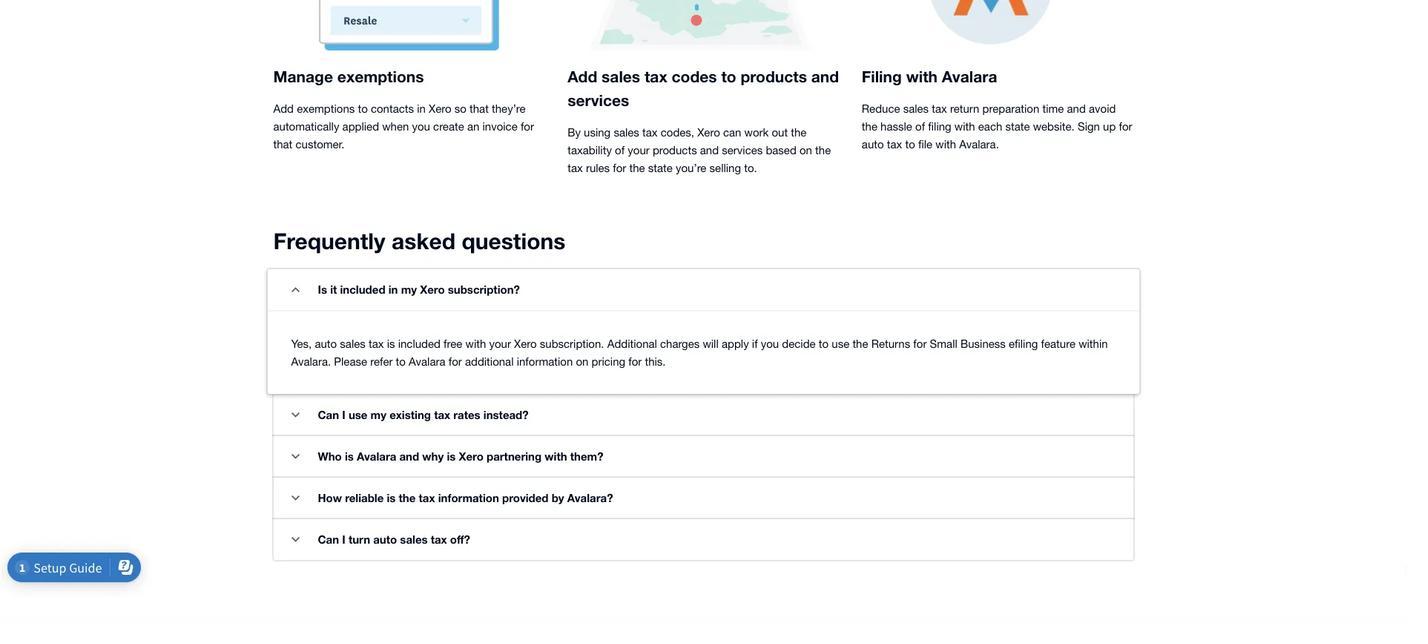 Task type: vqa. For each thing, say whether or not it's contained in the screenshot.
State to the bottom
yes



Task type: locate. For each thing, give the bounding box(es) containing it.
for down 'additional'
[[629, 355, 642, 368]]

avalara. inside 'yes, auto sales tax is included free with your xero subscription. additional charges will apply if you decide to use the returns for small business efiling feature within avalara. please refer to avalara for additional information on pricing for this.'
[[291, 355, 331, 368]]

included right the it
[[340, 283, 385, 297]]

0 horizontal spatial products
[[653, 144, 697, 157]]

in down frequently asked questions on the top left
[[389, 283, 398, 297]]

products up out
[[741, 67, 807, 86]]

is
[[318, 283, 327, 297]]

the left returns
[[853, 338, 868, 351]]

toggle image
[[292, 287, 300, 293], [292, 413, 300, 418], [292, 454, 300, 460], [292, 537, 300, 543]]

how reliable is the tax information provided by avalara?
[[318, 492, 613, 505]]

exemptions up automatically
[[297, 102, 355, 115]]

for inside reduce sales tax return preparation time and avoid the hassle of filing with each state website. sign up for auto tax to file with avalara.
[[1119, 120, 1133, 133]]

you right "if"
[[761, 338, 779, 351]]

2 toggle button from the top
[[281, 401, 310, 430]]

that right so
[[470, 102, 489, 115]]

codes
[[672, 67, 717, 86]]

invoice
[[483, 120, 518, 133]]

is up refer
[[387, 338, 395, 351]]

1 horizontal spatial products
[[741, 67, 807, 86]]

tax left codes
[[645, 67, 667, 86]]

1 vertical spatial included
[[398, 338, 441, 351]]

1 vertical spatial you
[[761, 338, 779, 351]]

services up using
[[568, 91, 629, 109]]

on inside by using sales tax codes, xero can work out the taxability of your products and services based on the tax rules for the state you're selling to.
[[800, 144, 812, 157]]

xero for in
[[429, 102, 451, 115]]

toggle button left "how"
[[281, 484, 310, 513]]

1 toggle button from the top
[[281, 275, 310, 305]]

with up additional
[[466, 338, 486, 351]]

0 vertical spatial state
[[1006, 120, 1030, 133]]

free
[[444, 338, 462, 351]]

i for use
[[342, 409, 346, 422]]

for down they're
[[521, 120, 534, 133]]

add up by
[[568, 67, 597, 86]]

add for add exemptions to contacts in xero so that they're automatically applied when you create an invoice for that customer.
[[273, 102, 294, 115]]

auto right "turn"
[[373, 533, 397, 547]]

services
[[568, 91, 629, 109], [722, 144, 763, 157]]

the right out
[[791, 126, 807, 139]]

use right decide
[[832, 338, 850, 351]]

1 vertical spatial services
[[722, 144, 763, 157]]

sales left the off?
[[400, 533, 428, 547]]

of
[[916, 120, 925, 133], [615, 144, 625, 157]]

state
[[1006, 120, 1030, 133], [648, 162, 673, 175]]

can up the who
[[318, 409, 339, 422]]

small
[[930, 338, 958, 351]]

tax inside 'yes, auto sales tax is included free with your xero subscription. additional charges will apply if you decide to use the returns for small business efiling feature within avalara. please refer to avalara for additional information on pricing for this.'
[[369, 338, 384, 351]]

when
[[382, 120, 409, 133]]

products inside add sales tax codes to products and services
[[741, 67, 807, 86]]

1 vertical spatial i
[[342, 533, 346, 547]]

apply
[[722, 338, 749, 351]]

xero
[[429, 102, 451, 115], [697, 126, 720, 139], [420, 283, 445, 297], [514, 338, 537, 351], [459, 450, 484, 464]]

2 toggle image from the top
[[292, 413, 300, 418]]

toggle button left is at top left
[[281, 275, 310, 305]]

your right taxability
[[628, 144, 650, 157]]

0 horizontal spatial state
[[648, 162, 673, 175]]

in
[[417, 102, 426, 115], [389, 283, 398, 297]]

can i turn auto sales tax off?
[[318, 533, 470, 547]]

2 i from the top
[[342, 533, 346, 547]]

0 horizontal spatial information
[[438, 492, 499, 505]]

add
[[568, 67, 597, 86], [273, 102, 294, 115]]

3 toggle image from the top
[[292, 454, 300, 460]]

0 horizontal spatial on
[[576, 355, 589, 368]]

additional
[[607, 338, 657, 351]]

1 vertical spatial state
[[648, 162, 673, 175]]

tax inside add sales tax codes to products and services
[[645, 67, 667, 86]]

toggle image for who is avalara and why is xero partnering with them?
[[292, 454, 300, 460]]

add for add sales tax codes to products and services
[[568, 67, 597, 86]]

state left 'you're'
[[648, 162, 673, 175]]

for down free
[[449, 355, 462, 368]]

my
[[401, 283, 417, 297], [371, 409, 387, 422]]

of inside by using sales tax codes, xero can work out the taxability of your products and services based on the tax rules for the state you're selling to.
[[615, 144, 625, 157]]

0 horizontal spatial add
[[273, 102, 294, 115]]

0 horizontal spatial you
[[412, 120, 430, 133]]

0 vertical spatial add
[[568, 67, 597, 86]]

1 horizontal spatial services
[[722, 144, 763, 157]]

1 vertical spatial exemptions
[[297, 102, 355, 115]]

your inside 'yes, auto sales tax is included free with your xero subscription. additional charges will apply if you decide to use the returns for small business efiling feature within avalara. please refer to avalara for additional information on pricing for this.'
[[489, 338, 511, 351]]

0 vertical spatial exemptions
[[337, 67, 424, 86]]

use inside 'yes, auto sales tax is included free with your xero subscription. additional charges will apply if you decide to use the returns for small business efiling feature within avalara. please refer to avalara for additional information on pricing for this.'
[[832, 338, 850, 351]]

is right why
[[447, 450, 456, 464]]

toggle image for can i use my existing tax rates instead?
[[292, 413, 300, 418]]

this.
[[645, 355, 666, 368]]

on down subscription.
[[576, 355, 589, 368]]

1 horizontal spatial your
[[628, 144, 650, 157]]

1 vertical spatial avalara.
[[291, 355, 331, 368]]

for left 'small'
[[914, 338, 927, 351]]

0 vertical spatial your
[[628, 144, 650, 157]]

0 vertical spatial products
[[741, 67, 807, 86]]

information inside 'yes, auto sales tax is included free with your xero subscription. additional charges will apply if you decide to use the returns for small business efiling feature within avalara. please refer to avalara for additional information on pricing for this.'
[[517, 355, 573, 368]]

information
[[517, 355, 573, 368], [438, 492, 499, 505]]

i down please
[[342, 409, 346, 422]]

for inside add exemptions to contacts in xero so that they're automatically applied when you create an invoice for that customer.
[[521, 120, 534, 133]]

exemptions up contacts
[[337, 67, 424, 86]]

xero left the can
[[697, 126, 720, 139]]

it
[[330, 283, 337, 297]]

for right up at the right of the page
[[1119, 120, 1133, 133]]

on
[[800, 144, 812, 157], [576, 355, 589, 368]]

based
[[766, 144, 797, 157]]

is right reliable
[[387, 492, 396, 505]]

and inside reduce sales tax return preparation time and avoid the hassle of filing with each state website. sign up for auto tax to file with avalara.
[[1067, 102, 1086, 115]]

1 horizontal spatial that
[[470, 102, 489, 115]]

0 vertical spatial information
[[517, 355, 573, 368]]

can
[[318, 409, 339, 422], [318, 533, 339, 547]]

you right when on the top left
[[412, 120, 430, 133]]

sales
[[602, 67, 640, 86], [903, 102, 929, 115], [614, 126, 639, 139], [340, 338, 366, 351], [400, 533, 428, 547]]

toggle button down yes,
[[281, 401, 310, 430]]

1 horizontal spatial information
[[517, 355, 573, 368]]

toggle button for is it included in my xero subscription?
[[281, 275, 310, 305]]

who is avalara and why is xero partnering with them?
[[318, 450, 603, 464]]

your up additional
[[489, 338, 511, 351]]

toggle image down toggle image
[[292, 537, 300, 543]]

2 vertical spatial auto
[[373, 533, 397, 547]]

in inside add exemptions to contacts in xero so that they're automatically applied when you create an invoice for that customer.
[[417, 102, 426, 115]]

1 vertical spatial your
[[489, 338, 511, 351]]

toggle button
[[281, 275, 310, 305], [281, 401, 310, 430], [281, 442, 310, 472], [281, 484, 310, 513], [281, 525, 310, 555]]

toggle image for is it included in my xero subscription?
[[292, 287, 300, 293]]

to left file
[[905, 138, 915, 151]]

tax up refer
[[369, 338, 384, 351]]

tax left rates
[[434, 409, 450, 422]]

products down the codes,
[[653, 144, 697, 157]]

xero inside add exemptions to contacts in xero so that they're automatically applied when you create an invoice for that customer.
[[429, 102, 451, 115]]

avalara down free
[[409, 355, 446, 368]]

included
[[340, 283, 385, 297], [398, 338, 441, 351]]

toggle image left is at top left
[[292, 287, 300, 293]]

xero for my
[[420, 283, 445, 297]]

0 horizontal spatial avalara
[[357, 450, 396, 464]]

add up automatically
[[273, 102, 294, 115]]

0 vertical spatial avalara.
[[959, 138, 999, 151]]

0 horizontal spatial of
[[615, 144, 625, 157]]

sales right using
[[614, 126, 639, 139]]

1 horizontal spatial you
[[761, 338, 779, 351]]

information down subscription.
[[517, 355, 573, 368]]

1 vertical spatial add
[[273, 102, 294, 115]]

and left filing
[[811, 67, 839, 86]]

of up file
[[916, 120, 925, 133]]

2 horizontal spatial auto
[[862, 138, 884, 151]]

auto
[[862, 138, 884, 151], [315, 338, 337, 351], [373, 533, 397, 547]]

1 vertical spatial of
[[615, 144, 625, 157]]

manage exemptions
[[273, 67, 424, 86]]

3 toggle button from the top
[[281, 442, 310, 472]]

exemptions for add
[[297, 102, 355, 115]]

1 horizontal spatial my
[[401, 283, 417, 297]]

exemptions
[[337, 67, 424, 86], [297, 102, 355, 115]]

0 vertical spatial in
[[417, 102, 426, 115]]

0 vertical spatial can
[[318, 409, 339, 422]]

sign
[[1078, 120, 1100, 133]]

in right contacts
[[417, 102, 426, 115]]

1 horizontal spatial state
[[1006, 120, 1030, 133]]

1 vertical spatial information
[[438, 492, 499, 505]]

1 toggle image from the top
[[292, 287, 300, 293]]

1 vertical spatial can
[[318, 533, 339, 547]]

2 horizontal spatial avalara
[[942, 67, 997, 86]]

to right codes
[[721, 67, 736, 86]]

avalara up reliable
[[357, 450, 396, 464]]

add inside add exemptions to contacts in xero so that they're automatically applied when you create an invoice for that customer.
[[273, 102, 294, 115]]

i left "turn"
[[342, 533, 346, 547]]

with right filing
[[906, 67, 938, 86]]

1 vertical spatial auto
[[315, 338, 337, 351]]

subscription?
[[448, 283, 520, 297]]

rules
[[586, 162, 610, 175]]

my down frequently asked questions on the top left
[[401, 283, 417, 297]]

your inside by using sales tax codes, xero can work out the taxability of your products and services based on the tax rules for the state you're selling to.
[[628, 144, 650, 157]]

1 vertical spatial that
[[273, 138, 293, 151]]

avalara. down yes,
[[291, 355, 331, 368]]

auto right yes,
[[315, 338, 337, 351]]

0 horizontal spatial auto
[[315, 338, 337, 351]]

refer
[[370, 355, 393, 368]]

for
[[521, 120, 534, 133], [1119, 120, 1133, 133], [613, 162, 626, 175], [914, 338, 927, 351], [449, 355, 462, 368], [629, 355, 642, 368]]

avalara. down each on the right top
[[959, 138, 999, 151]]

returns
[[871, 338, 910, 351]]

1 horizontal spatial add
[[568, 67, 597, 86]]

0 horizontal spatial in
[[389, 283, 398, 297]]

filing
[[928, 120, 952, 133]]

included left free
[[398, 338, 441, 351]]

avalara
[[942, 67, 997, 86], [409, 355, 446, 368], [357, 450, 396, 464]]

with
[[906, 67, 938, 86], [955, 120, 975, 133], [936, 138, 956, 151], [466, 338, 486, 351], [545, 450, 567, 464]]

services inside add sales tax codes to products and services
[[568, 91, 629, 109]]

0 vertical spatial you
[[412, 120, 430, 133]]

add sales tax codes to products and services
[[568, 67, 839, 109]]

to inside add exemptions to contacts in xero so that they're automatically applied when you create an invoice for that customer.
[[358, 102, 368, 115]]

is
[[387, 338, 395, 351], [345, 450, 354, 464], [447, 450, 456, 464], [387, 492, 396, 505]]

0 vertical spatial avalara
[[942, 67, 997, 86]]

1 vertical spatial on
[[576, 355, 589, 368]]

the inside 'yes, auto sales tax is included free with your xero subscription. additional charges will apply if you decide to use the returns for small business efiling feature within avalara. please refer to avalara for additional information on pricing for this.'
[[853, 338, 868, 351]]

avalara up "return" at the right top of page
[[942, 67, 997, 86]]

toggle button left the who
[[281, 442, 310, 472]]

toggle image
[[292, 496, 300, 501]]

that down automatically
[[273, 138, 293, 151]]

0 vertical spatial use
[[832, 338, 850, 351]]

1 horizontal spatial on
[[800, 144, 812, 157]]

on right based
[[800, 144, 812, 157]]

toggle image for can i turn auto sales tax off?
[[292, 537, 300, 543]]

services inside by using sales tax codes, xero can work out the taxability of your products and services based on the tax rules for the state you're selling to.
[[722, 144, 763, 157]]

0 vertical spatial services
[[568, 91, 629, 109]]

auto down hassle
[[862, 138, 884, 151]]

information down who is avalara and why is xero partnering with them?
[[438, 492, 499, 505]]

tax
[[645, 67, 667, 86], [932, 102, 947, 115], [642, 126, 658, 139], [887, 138, 902, 151], [568, 162, 583, 175], [369, 338, 384, 351], [434, 409, 450, 422], [419, 492, 435, 505], [431, 533, 447, 547]]

1 can from the top
[[318, 409, 339, 422]]

2 vertical spatial avalara
[[357, 450, 396, 464]]

0 vertical spatial auto
[[862, 138, 884, 151]]

use
[[832, 338, 850, 351], [349, 409, 368, 422]]

avalara.
[[959, 138, 999, 151], [291, 355, 331, 368]]

1 horizontal spatial auto
[[373, 533, 397, 547]]

sales inside by using sales tax codes, xero can work out the taxability of your products and services based on the tax rules for the state you're selling to.
[[614, 126, 639, 139]]

sales up please
[[340, 338, 366, 351]]

4 toggle button from the top
[[281, 484, 310, 513]]

and
[[811, 67, 839, 86], [1067, 102, 1086, 115], [700, 144, 719, 157], [399, 450, 419, 464]]

preparation
[[983, 102, 1040, 115]]

tax down hassle
[[887, 138, 902, 151]]

can left "turn"
[[318, 533, 339, 547]]

included inside 'yes, auto sales tax is included free with your xero subscription. additional charges will apply if you decide to use the returns for small business efiling feature within avalara. please refer to avalara for additional information on pricing for this.'
[[398, 338, 441, 351]]

why
[[422, 450, 444, 464]]

xero inside 'yes, auto sales tax is included free with your xero subscription. additional charges will apply if you decide to use the returns for small business efiling feature within avalara. please refer to avalara for additional information on pricing for this.'
[[514, 338, 537, 351]]

toggle button for can i use my existing tax rates instead?
[[281, 401, 310, 430]]

xero left subscription.
[[514, 338, 537, 351]]

xero inside by using sales tax codes, xero can work out the taxability of your products and services based on the tax rules for the state you're selling to.
[[697, 126, 720, 139]]

business
[[961, 338, 1006, 351]]

sales up hassle
[[903, 102, 929, 115]]

state down 'preparation'
[[1006, 120, 1030, 133]]

my left existing
[[371, 409, 387, 422]]

4 toggle image from the top
[[292, 537, 300, 543]]

is right the who
[[345, 450, 354, 464]]

0 horizontal spatial your
[[489, 338, 511, 351]]

0 horizontal spatial my
[[371, 409, 387, 422]]

sales inside reduce sales tax return preparation time and avoid the hassle of filing with each state website. sign up for auto tax to file with avalara.
[[903, 102, 929, 115]]

1 i from the top
[[342, 409, 346, 422]]

1 horizontal spatial avalara
[[409, 355, 446, 368]]

1 horizontal spatial in
[[417, 102, 426, 115]]

decide
[[782, 338, 816, 351]]

0 vertical spatial my
[[401, 283, 417, 297]]

1 vertical spatial use
[[349, 409, 368, 422]]

turn
[[349, 533, 370, 547]]

and up sign
[[1067, 102, 1086, 115]]

to up applied
[[358, 102, 368, 115]]

you
[[412, 120, 430, 133], [761, 338, 779, 351]]

0 vertical spatial of
[[916, 120, 925, 133]]

services up to.
[[722, 144, 763, 157]]

and up selling
[[700, 144, 719, 157]]

xero down asked
[[420, 283, 445, 297]]

sales up using
[[602, 67, 640, 86]]

by using sales tax codes, xero can work out the taxability of your products and services based on the tax rules for the state you're selling to.
[[568, 126, 831, 175]]

and inside add sales tax codes to products and services
[[811, 67, 839, 86]]

to right decide
[[819, 338, 829, 351]]

exemptions inside add exemptions to contacts in xero so that they're automatically applied when you create an invoice for that customer.
[[297, 102, 355, 115]]

is inside 'yes, auto sales tax is included free with your xero subscription. additional charges will apply if you decide to use the returns for small business efiling feature within avalara. please refer to avalara for additional information on pricing for this.'
[[387, 338, 395, 351]]

the
[[862, 120, 878, 133], [791, 126, 807, 139], [815, 144, 831, 157], [629, 162, 645, 175], [853, 338, 868, 351], [399, 492, 416, 505]]

avalara inside 'yes, auto sales tax is included free with your xero subscription. additional charges will apply if you decide to use the returns for small business efiling feature within avalara. please refer to avalara for additional information on pricing for this.'
[[409, 355, 446, 368]]

add inside add sales tax codes to products and services
[[568, 67, 597, 86]]

products inside by using sales tax codes, xero can work out the taxability of your products and services based on the tax rules for the state you're selling to.
[[653, 144, 697, 157]]

the down reduce on the right top
[[862, 120, 878, 133]]

on inside 'yes, auto sales tax is included free with your xero subscription. additional charges will apply if you decide to use the returns for small business efiling feature within avalara. please refer to avalara for additional information on pricing for this.'
[[576, 355, 589, 368]]

1 horizontal spatial of
[[916, 120, 925, 133]]

use left existing
[[349, 409, 368, 422]]

up
[[1103, 120, 1116, 133]]

2 can from the top
[[318, 533, 339, 547]]

1 horizontal spatial use
[[832, 338, 850, 351]]

to.
[[744, 162, 757, 175]]

sales inside add sales tax codes to products and services
[[602, 67, 640, 86]]

0 vertical spatial i
[[342, 409, 346, 422]]

0 horizontal spatial included
[[340, 283, 385, 297]]

the right reliable
[[399, 492, 416, 505]]

within
[[1079, 338, 1108, 351]]

1 vertical spatial avalara
[[409, 355, 446, 368]]

can for can i turn auto sales tax off?
[[318, 533, 339, 547]]

i
[[342, 409, 346, 422], [342, 533, 346, 547]]

toggle image left the who
[[292, 454, 300, 460]]

0 horizontal spatial services
[[568, 91, 629, 109]]

1 vertical spatial my
[[371, 409, 387, 422]]

for right rules
[[613, 162, 626, 175]]

tax up filing
[[932, 102, 947, 115]]

each
[[978, 120, 1002, 133]]

toggle image down yes,
[[292, 413, 300, 418]]

hassle
[[881, 120, 912, 133]]

automatically
[[273, 120, 339, 133]]

auto inside reduce sales tax return preparation time and avoid the hassle of filing with each state website. sign up for auto tax to file with avalara.
[[862, 138, 884, 151]]

1 horizontal spatial avalara.
[[959, 138, 999, 151]]

0 vertical spatial on
[[800, 144, 812, 157]]

of right taxability
[[615, 144, 625, 157]]

1 horizontal spatial included
[[398, 338, 441, 351]]

xero up create
[[429, 102, 451, 115]]

0 horizontal spatial avalara.
[[291, 355, 331, 368]]

asked
[[392, 228, 456, 254]]

how
[[318, 492, 342, 505]]

exemptions for manage
[[337, 67, 424, 86]]

5 toggle button from the top
[[281, 525, 310, 555]]

toggle button down toggle image
[[281, 525, 310, 555]]

1 vertical spatial products
[[653, 144, 697, 157]]



Task type: describe. For each thing, give the bounding box(es) containing it.
avalara?
[[567, 492, 613, 505]]

toggle button for can i turn auto sales tax off?
[[281, 525, 310, 555]]

is it included in my xero subscription?
[[318, 283, 520, 297]]

feature
[[1041, 338, 1076, 351]]

0 vertical spatial that
[[470, 102, 489, 115]]

can for can i use my existing tax rates instead?
[[318, 409, 339, 422]]

0 horizontal spatial that
[[273, 138, 293, 151]]

you inside 'yes, auto sales tax is included free with your xero subscription. additional charges will apply if you decide to use the returns for small business efiling feature within avalara. please refer to avalara for additional information on pricing for this.'
[[761, 338, 779, 351]]

will
[[703, 338, 719, 351]]

create
[[433, 120, 464, 133]]

taxability
[[568, 144, 612, 157]]

to inside add sales tax codes to products and services
[[721, 67, 736, 86]]

so
[[455, 102, 467, 115]]

add exemptions to contacts in xero so that they're automatically applied when you create an invoice for that customer.
[[273, 102, 534, 151]]

provided
[[502, 492, 549, 505]]

frequently
[[273, 228, 386, 254]]

the right rules
[[629, 162, 645, 175]]

state inside by using sales tax codes, xero can work out the taxability of your products and services based on the tax rules for the state you're selling to.
[[648, 162, 673, 175]]

pricing
[[592, 355, 625, 368]]

additional
[[465, 355, 514, 368]]

using
[[584, 126, 611, 139]]

avalara for with
[[942, 67, 997, 86]]

xero for codes,
[[697, 126, 720, 139]]

selling
[[710, 162, 741, 175]]

they're
[[492, 102, 526, 115]]

tax left rules
[[568, 162, 583, 175]]

avalara. inside reduce sales tax return preparation time and avoid the hassle of filing with each state website. sign up for auto tax to file with avalara.
[[959, 138, 999, 151]]

existing
[[390, 409, 431, 422]]

can
[[723, 126, 741, 139]]

by
[[552, 492, 564, 505]]

website.
[[1033, 120, 1075, 133]]

avoid
[[1089, 102, 1116, 115]]

please
[[334, 355, 367, 368]]

the inside reduce sales tax return preparation time and avoid the hassle of filing with each state website. sign up for auto tax to file with avalara.
[[862, 120, 878, 133]]

tax left the codes,
[[642, 126, 658, 139]]

an
[[467, 120, 479, 133]]

reduce
[[862, 102, 900, 115]]

out
[[772, 126, 788, 139]]

sales inside 'yes, auto sales tax is included free with your xero subscription. additional charges will apply if you decide to use the returns for small business efiling feature within avalara. please refer to avalara for additional information on pricing for this.'
[[340, 338, 366, 351]]

file
[[918, 138, 933, 151]]

reduce sales tax return preparation time and avoid the hassle of filing with each state website. sign up for auto tax to file with avalara.
[[862, 102, 1133, 151]]

with down "return" at the right top of page
[[955, 120, 975, 133]]

contacts
[[371, 102, 414, 115]]

with inside 'yes, auto sales tax is included free with your xero subscription. additional charges will apply if you decide to use the returns for small business efiling feature within avalara. please refer to avalara for additional information on pricing for this.'
[[466, 338, 486, 351]]

frequently asked questions
[[273, 228, 566, 254]]

charges
[[660, 338, 700, 351]]

state inside reduce sales tax return preparation time and avoid the hassle of filing with each state website. sign up for auto tax to file with avalara.
[[1006, 120, 1030, 133]]

auto inside 'yes, auto sales tax is included free with your xero subscription. additional charges will apply if you decide to use the returns for small business efiling feature within avalara. please refer to avalara for additional information on pricing for this.'
[[315, 338, 337, 351]]

off?
[[450, 533, 470, 547]]

applied
[[342, 120, 379, 133]]

with left the them?
[[545, 450, 567, 464]]

0 vertical spatial included
[[340, 283, 385, 297]]

with down filing
[[936, 138, 956, 151]]

questions
[[462, 228, 566, 254]]

tax down why
[[419, 492, 435, 505]]

by
[[568, 126, 581, 139]]

customer.
[[296, 138, 345, 151]]

efiling
[[1009, 338, 1038, 351]]

the right based
[[815, 144, 831, 157]]

codes,
[[661, 126, 694, 139]]

filing
[[862, 67, 902, 86]]

toggle button for how reliable is the tax information provided by avalara?
[[281, 484, 310, 513]]

of inside reduce sales tax return preparation time and avoid the hassle of filing with each state website. sign up for auto tax to file with avalara.
[[916, 120, 925, 133]]

0 horizontal spatial use
[[349, 409, 368, 422]]

you're
[[676, 162, 707, 175]]

can i use my existing tax rates instead?
[[318, 409, 529, 422]]

1 vertical spatial in
[[389, 283, 398, 297]]

manage
[[273, 67, 333, 86]]

to inside reduce sales tax return preparation time and avoid the hassle of filing with each state website. sign up for auto tax to file with avalara.
[[905, 138, 915, 151]]

to right refer
[[396, 355, 406, 368]]

avalara for is
[[357, 450, 396, 464]]

you inside add exemptions to contacts in xero so that they're automatically applied when you create an invoice for that customer.
[[412, 120, 430, 133]]

and left why
[[399, 450, 419, 464]]

yes, auto sales tax is included free with your xero subscription. additional charges will apply if you decide to use the returns for small business efiling feature within avalara. please refer to avalara for additional information on pricing for this.
[[291, 338, 1108, 368]]

xero right why
[[459, 450, 484, 464]]

toggle button for who is avalara and why is xero partnering with them?
[[281, 442, 310, 472]]

return
[[950, 102, 980, 115]]

yes,
[[291, 338, 312, 351]]

reliable
[[345, 492, 384, 505]]

if
[[752, 338, 758, 351]]

filing with avalara
[[862, 67, 997, 86]]

who
[[318, 450, 342, 464]]

work
[[744, 126, 769, 139]]

tax left the off?
[[431, 533, 447, 547]]

for inside by using sales tax codes, xero can work out the taxability of your products and services based on the tax rules for the state you're selling to.
[[613, 162, 626, 175]]

rates
[[453, 409, 480, 422]]

partnering
[[487, 450, 542, 464]]

instead?
[[484, 409, 529, 422]]

subscription.
[[540, 338, 604, 351]]

them?
[[570, 450, 603, 464]]

and inside by using sales tax codes, xero can work out the taxability of your products and services based on the tax rules for the state you're selling to.
[[700, 144, 719, 157]]

time
[[1043, 102, 1064, 115]]

i for turn
[[342, 533, 346, 547]]



